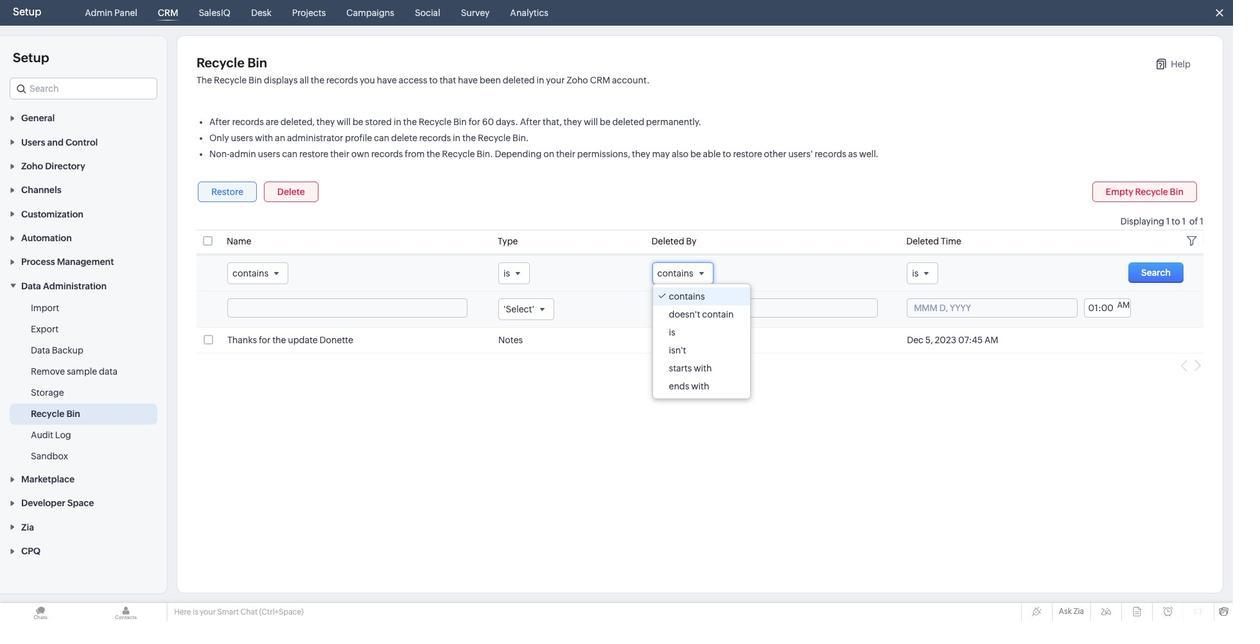 Task type: describe. For each thing, give the bounding box(es) containing it.
analytics link
[[505, 0, 554, 26]]

survey
[[461, 8, 490, 18]]

projects
[[292, 8, 326, 18]]

ask
[[1059, 608, 1072, 617]]

chat
[[240, 608, 258, 617]]

your
[[200, 608, 216, 617]]

survey link
[[456, 0, 495, 26]]

salesiq link
[[194, 0, 236, 26]]

ask zia
[[1059, 608, 1084, 617]]

desk link
[[246, 0, 277, 26]]

social link
[[410, 0, 446, 26]]

crm link
[[153, 0, 183, 26]]

smart
[[217, 608, 239, 617]]

crm
[[158, 8, 178, 18]]

setup
[[13, 6, 41, 18]]

zia
[[1074, 608, 1084, 617]]

campaigns link
[[341, 0, 399, 26]]

panel
[[114, 8, 137, 18]]

(ctrl+space)
[[259, 608, 304, 617]]

here is your smart chat (ctrl+space)
[[174, 608, 304, 617]]



Task type: locate. For each thing, give the bounding box(es) containing it.
admin panel
[[85, 8, 137, 18]]

admin
[[85, 8, 113, 18]]

projects link
[[287, 0, 331, 26]]

contacts image
[[85, 604, 166, 622]]

analytics
[[510, 8, 549, 18]]

desk
[[251, 8, 272, 18]]

admin panel link
[[80, 0, 143, 26]]

campaigns
[[346, 8, 394, 18]]

is
[[193, 608, 198, 617]]

here
[[174, 608, 191, 617]]

chats image
[[0, 604, 81, 622]]

salesiq
[[199, 8, 231, 18]]

social
[[415, 8, 440, 18]]



